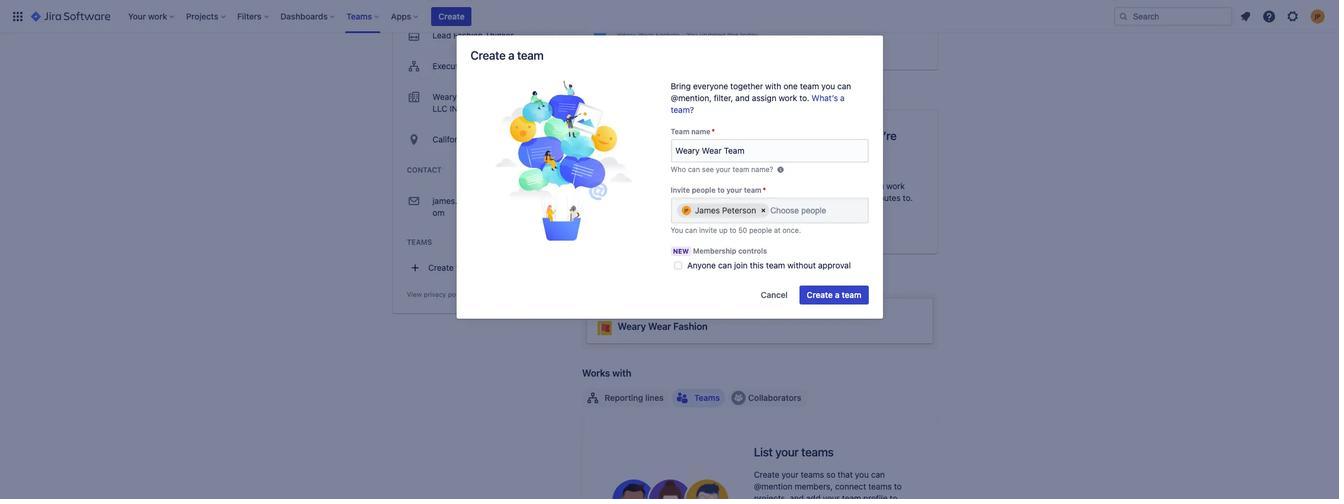 Task type: describe. For each thing, give the bounding box(es) containing it.
james peterson image
[[681, 206, 691, 216]]

work inside 'bring everyone together with one team you can @mention, filter, and assign work to.'
[[779, 93, 797, 103]]

0 vertical spatial team
[[499, 61, 519, 71]]

executive moves team
[[433, 61, 519, 71]]

goals
[[827, 193, 848, 203]]

Search field
[[1114, 7, 1233, 26]]

privacy
[[424, 291, 446, 299]]

0 horizontal spatial *
[[712, 127, 715, 136]]

teams for create
[[801, 470, 824, 480]]

executive
[[433, 61, 469, 71]]

you for you updated this today
[[686, 31, 698, 39]]

team inside button
[[456, 263, 475, 273]]

to right "up" in the top right of the page
[[730, 226, 736, 235]]

wear inside weary wear alliance & co. llc inc
[[459, 92, 479, 102]]

that
[[838, 470, 853, 480]]

one
[[784, 81, 798, 91]]

inc
[[450, 104, 464, 114]]

usa
[[473, 134, 490, 145]]

what's
[[812, 93, 838, 103]]

create team image
[[410, 264, 420, 273]]

this inside new membership controls anyone can join this team without approval
[[750, 261, 764, 271]]

0 vertical spatial people
[[692, 186, 716, 195]]

weary inside "weary wear fashion" link
[[618, 322, 646, 332]]

what
[[850, 181, 868, 191]]

1 vertical spatial *
[[763, 186, 766, 195]]

1 vertical spatial weary wear fashion
[[618, 322, 708, 332]]

so
[[826, 470, 836, 480]]

view privacy policy
[[407, 291, 467, 299]]

contributing
[[582, 89, 638, 100]]

cancel button
[[754, 286, 795, 305]]

@mention
[[754, 482, 793, 492]]

new
[[673, 248, 689, 255]]

view
[[407, 291, 422, 299]]

contact
[[407, 166, 442, 175]]

50
[[738, 226, 747, 235]]

name?
[[751, 165, 773, 174]]

without
[[787, 261, 816, 271]]

cancel
[[761, 290, 788, 300]]

powered by atlas link
[[715, 163, 919, 173]]

you inside create your teams so that you can @mention members, connect teams to projects, and add your team profile
[[855, 470, 869, 480]]

it
[[850, 193, 855, 203]]

assign
[[752, 93, 777, 103]]

create inside create your teams so that you can @mention members, connect teams to projects, and add your team profile
[[754, 470, 779, 480]]

can inside create your teams so that you can @mention members, connect teams to projects, and add your team profile
[[871, 470, 885, 480]]

your team name is visible to anyone in your organisation. it may be visible on work shared outside your organisation. image
[[776, 165, 785, 175]]

you for you can invite up to 50 people       at once.
[[671, 226, 683, 235]]

you updated this today
[[686, 31, 758, 39]]

team name *
[[671, 127, 715, 136]]

team right its
[[744, 186, 762, 195]]

can right who
[[688, 165, 700, 174]]

share
[[715, 129, 745, 143]]

what's a team?
[[671, 93, 845, 115]]

moves
[[471, 61, 496, 71]]

learn more button
[[785, 216, 844, 235]]

your up @mention
[[782, 470, 799, 480]]

lead
[[433, 30, 451, 40]]

you inside 'bring everyone together with one team you can @mention, filter, and assign work to.'
[[821, 81, 835, 91]]

approval
[[818, 261, 851, 271]]

reporting
[[605, 393, 643, 403]]

reporting lines button
[[582, 389, 670, 408]]

of inside share the status of the work you're driving towards
[[803, 129, 813, 143]]

more
[[816, 220, 836, 230]]

get
[[722, 220, 736, 230]]

view privacy policy link
[[407, 291, 467, 299]]

about
[[407, 0, 432, 9]]

and for teammates
[[796, 193, 810, 203]]

primary element
[[7, 0, 1114, 33]]

you inside help teammates see a summary of what you work on, its current status and the goals it contributes to.
[[870, 181, 884, 191]]

create a team button
[[800, 286, 869, 305]]

a inside what's a team?
[[840, 93, 845, 103]]

list
[[754, 446, 773, 460]]

see for share the status of the work you're driving towards
[[780, 181, 793, 191]]

create button
[[431, 7, 472, 26]]

you're
[[864, 129, 897, 143]]

anyone
[[687, 261, 716, 271]]

california, usa
[[433, 134, 490, 145]]

works
[[582, 368, 610, 379]]

your up help
[[716, 165, 731, 174]]

help teammates see a summary of what you work on, its current status and the goals it contributes to.
[[715, 181, 913, 203]]

0 vertical spatial this
[[727, 31, 739, 39]]

help
[[715, 181, 733, 191]]

today
[[741, 31, 758, 39]]

bring
[[671, 81, 691, 91]]

0 vertical spatial weary wear fashion
[[617, 31, 680, 39]]

can left the invite
[[685, 226, 697, 235]]

free
[[760, 220, 776, 230]]

thinker
[[485, 30, 514, 40]]

at
[[774, 226, 781, 235]]

california,
[[433, 134, 471, 145]]

peterson
[[722, 206, 756, 216]]

create a team image
[[493, 81, 634, 241]]

team inside new membership controls anyone can join this team without approval
[[766, 261, 785, 271]]

invite
[[671, 186, 690, 195]]

teams image
[[675, 391, 690, 406]]

create team button
[[407, 257, 544, 281]]

team inside button
[[842, 290, 862, 300]]

collaborators
[[748, 393, 801, 403]]

collaborators button
[[728, 389, 807, 408]]

team?
[[671, 105, 694, 115]]

@mention,
[[671, 93, 712, 103]]

teams button
[[672, 389, 726, 408]]

to. inside 'bring everyone together with one team you can @mention, filter, and assign work to.'
[[799, 93, 809, 103]]

a down the thinker
[[508, 49, 515, 62]]

create inside create team button
[[428, 263, 454, 273]]

of inside help teammates see a summary of what you work on, its current status and the goals it contributes to.
[[840, 181, 847, 191]]

bring everyone together with one team you can @mention, filter, and assign work to.
[[671, 81, 851, 103]]

0 horizontal spatial with
[[612, 368, 631, 379]]

james peterson
[[695, 206, 756, 216]]

status inside share the status of the work you're driving towards
[[768, 129, 800, 143]]

powered
[[727, 164, 756, 173]]

work inside help teammates see a summary of what you work on, its current status and the goals it contributes to.
[[886, 181, 905, 191]]



Task type: vqa. For each thing, say whether or not it's contained in the screenshot.
the
yes



Task type: locate. For each thing, give the bounding box(es) containing it.
once.
[[783, 226, 801, 235]]

to. left what's
[[799, 93, 809, 103]]

a inside help teammates see a summary of what you work on, its current status and the goals it contributes to.
[[795, 181, 800, 191]]

people
[[692, 186, 716, 195], [749, 226, 772, 235]]

the down summary
[[813, 193, 825, 203]]

teammates
[[735, 181, 777, 191]]

you up "connect"
[[855, 470, 869, 480]]

with inside 'bring everyone together with one team you can @mention, filter, and assign work to.'
[[765, 81, 781, 91]]

together
[[730, 81, 763, 91]]

2 vertical spatial teams
[[868, 482, 892, 492]]

0 vertical spatial with
[[765, 81, 781, 91]]

* right name at the top
[[712, 127, 715, 136]]

2 vertical spatial work
[[886, 181, 905, 191]]

people left at
[[749, 226, 772, 235]]

0 vertical spatial to.
[[799, 93, 809, 103]]

1 horizontal spatial this
[[750, 261, 764, 271]]

driving
[[715, 143, 751, 157]]

a inside button
[[835, 290, 840, 300]]

2 vertical spatial you
[[855, 470, 869, 480]]

wear
[[638, 31, 654, 39], [459, 92, 479, 102], [648, 322, 671, 332]]

co.
[[521, 92, 534, 102]]

0 vertical spatial *
[[712, 127, 715, 136]]

invite
[[699, 226, 717, 235]]

0 horizontal spatial you
[[821, 81, 835, 91]]

atlas right by
[[768, 164, 784, 173]]

1 horizontal spatial you
[[686, 31, 698, 39]]

team left name at the top
[[671, 127, 689, 136]]

* up clear icon
[[763, 186, 766, 195]]

llc
[[433, 104, 447, 114]]

2 horizontal spatial you
[[870, 181, 884, 191]]

0 vertical spatial of
[[803, 129, 813, 143]]

what's a team? link
[[671, 93, 845, 115]]

0 horizontal spatial this
[[727, 31, 739, 39]]

to inside create your teams so that you can @mention members, connect teams to projects, and add your team profile
[[894, 482, 902, 492]]

work left 'you're'
[[836, 129, 862, 143]]

create inside create a team button
[[807, 290, 833, 300]]

0 horizontal spatial teams
[[407, 238, 432, 247]]

and inside create your teams so that you can @mention members, connect teams to projects, and add your team profile
[[790, 494, 804, 500]]

2 vertical spatial wear
[[648, 322, 671, 332]]

create a team down approval
[[807, 290, 862, 300]]

work up contributes
[[886, 181, 905, 191]]

weary wear fashion link
[[618, 321, 708, 333]]

teams up so
[[801, 446, 834, 460]]

1 horizontal spatial work
[[836, 129, 862, 143]]

1 vertical spatial work
[[836, 129, 862, 143]]

you up new
[[671, 226, 683, 235]]

status
[[768, 129, 800, 143], [770, 193, 794, 203]]

teams up members,
[[801, 470, 824, 480]]

of
[[803, 129, 813, 143], [840, 181, 847, 191]]

work inside share the status of the work you're driving towards
[[836, 129, 862, 143]]

can up the profile
[[871, 470, 885, 480]]

Choose people text field
[[770, 206, 829, 216]]

create a team element
[[481, 81, 647, 244]]

the
[[748, 129, 765, 143], [816, 129, 833, 143], [813, 193, 825, 203]]

1 horizontal spatial *
[[763, 186, 766, 195]]

a
[[508, 49, 515, 62], [840, 93, 845, 103], [795, 181, 800, 191], [835, 290, 840, 300]]

atlas down peterson
[[738, 220, 758, 230]]

team right the moves on the left top of the page
[[499, 61, 519, 71]]

you up what's
[[821, 81, 835, 91]]

summary
[[802, 181, 837, 191]]

e.g. HR Team, Redesign Project, Team Mango field
[[672, 140, 867, 162]]

you
[[821, 81, 835, 91], [870, 181, 884, 191], [855, 470, 869, 480]]

share the status of the work you're driving towards
[[715, 129, 897, 157]]

and
[[735, 93, 750, 103], [796, 193, 810, 203], [790, 494, 804, 500]]

learn
[[792, 220, 814, 230]]

0 vertical spatial work
[[779, 93, 797, 103]]

team up co.
[[517, 49, 544, 62]]

status up choose people text box
[[770, 193, 794, 203]]

1 vertical spatial create a team
[[807, 290, 862, 300]]

1 horizontal spatial to.
[[903, 193, 913, 203]]

you
[[686, 31, 698, 39], [671, 226, 683, 235]]

teams right teams image
[[694, 393, 720, 403]]

1 vertical spatial teams
[[801, 470, 824, 480]]

weary wear alliance & co. llc inc
[[433, 92, 534, 114]]

1 vertical spatial you
[[671, 226, 683, 235]]

teams inside button
[[694, 393, 720, 403]]

by
[[758, 164, 766, 173]]

team right one
[[800, 81, 819, 91]]

*
[[712, 127, 715, 136], [763, 186, 766, 195]]

create banner
[[0, 0, 1339, 33]]

alliance
[[481, 92, 511, 102]]

create inside create "button"
[[439, 11, 465, 21]]

create your teams so that you can @mention members, connect teams to projects, and add your team profile 
[[754, 470, 902, 500]]

contributing to
[[582, 89, 649, 100]]

your up peterson
[[727, 186, 742, 195]]

add
[[806, 494, 821, 500]]

1 vertical spatial this
[[750, 261, 764, 271]]

0 horizontal spatial see
[[702, 165, 714, 174]]

1 horizontal spatial create a team
[[807, 290, 862, 300]]

teams
[[801, 446, 834, 460], [801, 470, 824, 480], [868, 482, 892, 492]]

1 vertical spatial weary
[[433, 92, 457, 102]]

team left without
[[766, 261, 785, 271]]

of up powered by atlas link
[[803, 129, 813, 143]]

1 vertical spatial people
[[749, 226, 772, 235]]

teams for list
[[801, 446, 834, 460]]

collaboratorsicon image
[[734, 394, 744, 403]]

atlas inside the get atlas free button
[[738, 220, 758, 230]]

1 horizontal spatial with
[[765, 81, 781, 91]]

1 vertical spatial wear
[[459, 92, 479, 102]]

contributes
[[857, 193, 901, 203]]

team left by
[[733, 165, 749, 174]]

1 horizontal spatial people
[[749, 226, 772, 235]]

1 horizontal spatial atlas
[[768, 164, 784, 173]]

the up towards
[[748, 129, 765, 143]]

members,
[[795, 482, 833, 492]]

create right the create team image
[[428, 263, 454, 273]]

atlas
[[768, 164, 784, 173], [738, 220, 758, 230]]

with up 'reporting'
[[612, 368, 631, 379]]

get atlas free button
[[715, 216, 783, 235]]

and for your
[[790, 494, 804, 500]]

this left today at the top of page
[[727, 31, 739, 39]]

your right add
[[823, 494, 840, 500]]

1 vertical spatial teams
[[694, 393, 720, 403]]

work down one
[[779, 93, 797, 103]]

weary wear fashion
[[617, 31, 680, 39], [618, 322, 708, 332]]

clear image
[[759, 206, 768, 216]]

0 horizontal spatial you
[[671, 226, 683, 235]]

lead fashion thinker
[[433, 30, 514, 40]]

0 horizontal spatial work
[[779, 93, 797, 103]]

can inside new membership controls anyone can join this team without approval
[[718, 261, 732, 271]]

&
[[513, 92, 519, 102]]

2 vertical spatial weary
[[618, 322, 646, 332]]

and left add
[[790, 494, 804, 500]]

0 vertical spatial status
[[768, 129, 800, 143]]

team inside 'bring everyone together with one team you can @mention, filter, and assign work to.'
[[800, 81, 819, 91]]

0 vertical spatial you
[[821, 81, 835, 91]]

james
[[695, 206, 720, 216]]

0 horizontal spatial of
[[803, 129, 813, 143]]

1 horizontal spatial you
[[855, 470, 869, 480]]

and inside 'bring everyone together with one team you can @mention, filter, and assign work to.'
[[735, 93, 750, 103]]

membership
[[693, 247, 737, 256]]

1 horizontal spatial team
[[671, 127, 689, 136]]

people up 'james'
[[692, 186, 716, 195]]

can up what's
[[837, 81, 851, 91]]

0 horizontal spatial create a team
[[471, 49, 544, 62]]

weary inside weary wear alliance & co. llc inc
[[433, 92, 457, 102]]

teams up the profile
[[868, 482, 892, 492]]

you up contributes
[[870, 181, 884, 191]]

a left summary
[[795, 181, 800, 191]]

0 horizontal spatial atlas
[[738, 220, 758, 230]]

to right "connect"
[[894, 482, 902, 492]]

filter,
[[714, 93, 733, 103]]

create a team
[[471, 49, 544, 62], [807, 290, 862, 300]]

with up assign
[[765, 81, 781, 91]]

1 vertical spatial to.
[[903, 193, 913, 203]]

work
[[779, 93, 797, 103], [836, 129, 862, 143], [886, 181, 905, 191]]

0 vertical spatial see
[[702, 165, 714, 174]]

your right list
[[775, 446, 799, 460]]

team inside create your teams so that you can @mention members, connect teams to projects, and add your team profile
[[842, 494, 861, 500]]

to left its
[[718, 186, 725, 195]]

team
[[517, 49, 544, 62], [800, 81, 819, 91], [733, 165, 749, 174], [744, 186, 762, 195], [766, 261, 785, 271], [456, 263, 475, 273], [842, 290, 862, 300], [842, 494, 861, 500]]

0 horizontal spatial to.
[[799, 93, 809, 103]]

controls
[[738, 247, 767, 256]]

1 horizontal spatial teams
[[694, 393, 720, 403]]

the inside help teammates see a summary of what you work on, its current status and the goals it contributes to.
[[813, 193, 825, 203]]

list your teams
[[754, 446, 834, 460]]

1 vertical spatial you
[[870, 181, 884, 191]]

policy
[[448, 291, 467, 299]]

and inside help teammates see a summary of what you work on, its current status and the goals it contributes to.
[[796, 193, 810, 203]]

2 horizontal spatial work
[[886, 181, 905, 191]]

0 horizontal spatial people
[[692, 186, 716, 195]]

atlas inside powered by atlas link
[[768, 164, 784, 173]]

its
[[729, 193, 738, 203]]

0 vertical spatial wear
[[638, 31, 654, 39]]

0 vertical spatial and
[[735, 93, 750, 103]]

0 vertical spatial teams
[[407, 238, 432, 247]]

1 vertical spatial team
[[671, 127, 689, 136]]

atlas image
[[715, 164, 724, 173]]

create up @mention
[[754, 470, 779, 480]]

1 vertical spatial see
[[780, 181, 793, 191]]

0 vertical spatial create a team
[[471, 49, 544, 62]]

teams up the create team image
[[407, 238, 432, 247]]

invite people to your team *
[[671, 186, 766, 195]]

your
[[716, 165, 731, 174], [727, 186, 742, 195], [775, 446, 799, 460], [782, 470, 799, 480], [823, 494, 840, 500]]

new membership controls anyone can join this team without approval
[[673, 247, 851, 271]]

works with
[[582, 368, 631, 379]]

jira software image
[[31, 9, 110, 23], [31, 9, 110, 23]]

profile
[[863, 494, 888, 500]]

team down "connect"
[[842, 494, 861, 500]]

status up towards
[[768, 129, 800, 143]]

team up the policy at the left
[[456, 263, 475, 273]]

1 vertical spatial status
[[770, 193, 794, 203]]

can
[[837, 81, 851, 91], [688, 165, 700, 174], [685, 226, 697, 235], [718, 261, 732, 271], [871, 470, 885, 480]]

to right contributing
[[640, 89, 649, 100]]

create a team inside create a team button
[[807, 290, 862, 300]]

updated
[[700, 31, 725, 39]]

current
[[740, 193, 768, 203]]

can left the join
[[718, 261, 732, 271]]

see left atlas image
[[702, 165, 714, 174]]

see for team name
[[702, 165, 714, 174]]

to. inside help teammates see a summary of what you work on, its current status and the goals it contributes to.
[[903, 193, 913, 203]]

the up powered by atlas link
[[816, 129, 833, 143]]

see down your team name is visible to anyone in your organisation. it may be visible on work shared outside your organisation. "image"
[[780, 181, 793, 191]]

on,
[[715, 193, 727, 203]]

create down approval
[[807, 290, 833, 300]]

1 horizontal spatial see
[[780, 181, 793, 191]]

0 vertical spatial weary
[[617, 31, 636, 39]]

create team
[[428, 263, 475, 273]]

learn more
[[792, 220, 836, 230]]

2 vertical spatial and
[[790, 494, 804, 500]]

1 vertical spatial of
[[840, 181, 847, 191]]

and down together
[[735, 93, 750, 103]]

this down controls
[[750, 261, 764, 271]]

reporting lines
[[605, 393, 664, 403]]

connect
[[835, 482, 866, 492]]

0 vertical spatial teams
[[801, 446, 834, 460]]

you left the updated
[[686, 31, 698, 39]]

projects,
[[754, 494, 787, 500]]

see inside help teammates see a summary of what you work on, its current status and the goals it contributes to.
[[780, 181, 793, 191]]

1 vertical spatial and
[[796, 193, 810, 203]]

of up the goals
[[840, 181, 847, 191]]

who can see your team name?
[[671, 165, 773, 174]]

a right what's
[[840, 93, 845, 103]]

create
[[439, 11, 465, 21], [471, 49, 506, 62], [428, 263, 454, 273], [807, 290, 833, 300], [754, 470, 779, 480]]

powered by atlas
[[727, 164, 784, 173]]

teams
[[407, 238, 432, 247], [694, 393, 720, 403]]

0 vertical spatial atlas
[[768, 164, 784, 173]]

towards
[[753, 143, 796, 157]]

0 vertical spatial you
[[686, 31, 698, 39]]

create a team down the thinker
[[471, 49, 544, 62]]

to. right contributes
[[903, 193, 913, 203]]

search image
[[1119, 12, 1128, 21]]

create up the lead
[[439, 11, 465, 21]]

1 vertical spatial atlas
[[738, 220, 758, 230]]

can inside 'bring everyone together with one team you can @mention, filter, and assign work to.'
[[837, 81, 851, 91]]

a down approval
[[835, 290, 840, 300]]

status inside help teammates see a summary of what you work on, its current status and the goals it contributes to.
[[770, 193, 794, 203]]

everyone
[[693, 81, 728, 91]]

who
[[671, 165, 686, 174]]

0 horizontal spatial team
[[499, 61, 519, 71]]

get atlas free
[[722, 220, 776, 230]]

and up choose people text box
[[796, 193, 810, 203]]

1 horizontal spatial of
[[840, 181, 847, 191]]

create down the thinker
[[471, 49, 506, 62]]

to
[[640, 89, 649, 100], [718, 186, 725, 195], [730, 226, 736, 235], [894, 482, 902, 492]]

team down approval
[[842, 290, 862, 300]]

1 vertical spatial with
[[612, 368, 631, 379]]



